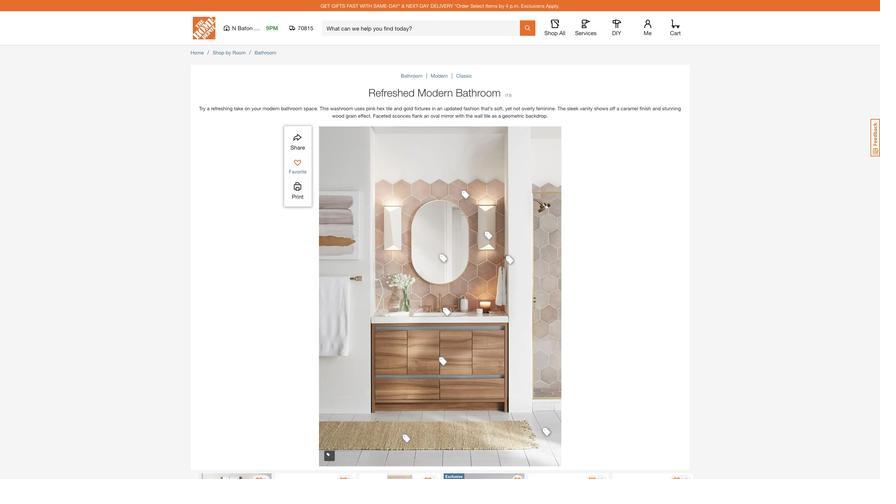 Task type: locate. For each thing, give the bounding box(es) containing it.
display image
[[256, 478, 263, 479], [340, 478, 347, 479]]

stunning
[[662, 105, 681, 111]]

2 display image from the left
[[340, 478, 347, 479]]

ambiance diagonal 24-watt bisque integrated led ceramic wall sconce image
[[275, 473, 356, 479]]

0 horizontal spatial display image
[[256, 478, 263, 479]]

with
[[455, 113, 464, 119]]

204198490 image
[[441, 306, 453, 317]]

modern up refreshed modern bathroom
[[431, 73, 448, 79]]

shop left all
[[544, 30, 558, 36]]

pink
[[366, 105, 375, 111]]

bathroom
[[255, 50, 276, 56], [401, 73, 423, 79], [456, 86, 501, 99]]

sleek
[[567, 105, 578, 111]]

space.
[[304, 105, 318, 111]]

not
[[513, 105, 520, 111]]

1 horizontal spatial display image
[[340, 478, 347, 479]]

1 vertical spatial bathroom link
[[401, 73, 424, 79]]

share button
[[285, 132, 311, 152]]

faceted
[[373, 113, 391, 119]]

a
[[207, 105, 210, 111], [617, 105, 619, 111], [498, 113, 501, 119]]

n
[[232, 25, 236, 31]]

0 horizontal spatial shop
[[213, 50, 224, 56]]

favorite
[[289, 169, 307, 175]]

an
[[437, 105, 442, 111], [424, 113, 429, 119]]

0 horizontal spatial by
[[226, 50, 231, 56]]

in
[[432, 105, 436, 111]]

a right try
[[207, 105, 210, 111]]

2 horizontal spatial a
[[617, 105, 619, 111]]

by left 4
[[499, 3, 504, 9]]

3 display image from the left
[[589, 478, 596, 479]]

bathroom for right "bathroom" link
[[401, 73, 423, 79]]

314144516 image
[[437, 355, 448, 367]]

with
[[360, 3, 372, 9]]

refreshing
[[211, 105, 233, 111]]

same-
[[373, 3, 389, 9]]

0 vertical spatial tile
[[386, 105, 392, 111]]

What can we help you find today? search field
[[327, 21, 519, 35]]

2 and from the left
[[652, 105, 661, 111]]

home
[[191, 50, 204, 56]]

1 vertical spatial by
[[226, 50, 231, 56]]

tile left the as at the top right of the page
[[484, 113, 490, 119]]

a right the as at the top right of the page
[[498, 113, 501, 119]]

gifts
[[331, 3, 345, 9]]

diy button
[[605, 20, 628, 37]]

get gifts fast with same-day* & next-day delivery *order select items by 4 p.m. exclusions apply.
[[321, 3, 559, 9]]

1 horizontal spatial an
[[437, 105, 442, 111]]

items
[[485, 3, 498, 9]]

trinsic 8 in. widespread 2-handle bathroom faucet with metal drain assembly in champagne bronze image
[[528, 473, 609, 479]]

0 vertical spatial shop
[[544, 30, 558, 36]]

0 horizontal spatial bathroom
[[255, 50, 276, 56]]

bathroom up fashion
[[456, 86, 501, 99]]

1 display image from the left
[[256, 478, 263, 479]]

1 horizontal spatial bathroom
[[401, 73, 423, 79]]

feminine.
[[536, 105, 556, 111]]

modern
[[263, 105, 280, 111]]

washroom
[[330, 105, 353, 111]]

and up sconces
[[394, 105, 402, 111]]

4
[[506, 3, 508, 9]]

by left 'room'
[[226, 50, 231, 56]]

shop inside button
[[544, 30, 558, 36]]

display image
[[425, 478, 432, 479], [514, 478, 521, 479], [589, 478, 596, 479], [673, 478, 680, 479]]

take
[[234, 105, 243, 111]]

print
[[292, 193, 304, 200]]

by
[[499, 3, 504, 9], [226, 50, 231, 56]]

shop all
[[544, 30, 565, 36]]

grain
[[346, 113, 357, 119]]

next-
[[406, 3, 420, 9]]

1 horizontal spatial shop
[[544, 30, 558, 36]]

0 horizontal spatial bathroom link
[[255, 50, 276, 56]]

bathroom link down rouge
[[255, 50, 276, 56]]

display image for trinsic 8 in. widespread 2-handle bathroom faucet with metal drain assembly in champagne bronze image
[[589, 478, 596, 479]]

shop by room link
[[213, 50, 246, 56]]

wood
[[332, 113, 344, 119]]

319712048 image
[[438, 253, 449, 264]]

13
[[506, 93, 511, 97]]

bathroom link up "refreshed"
[[401, 73, 424, 79]]

your
[[252, 105, 261, 111]]

1 vertical spatial bathroom
[[401, 73, 423, 79]]

a right off
[[617, 105, 619, 111]]

2 vertical spatial bathroom
[[456, 86, 501, 99]]

1 horizontal spatial tile
[[484, 113, 490, 119]]

display image for oakes 48 in. w x 19 in. d x 34 in. h single sink freestanding bath vanity in caramel mist with white cultured marble top image
[[256, 478, 263, 479]]

)
[[511, 93, 512, 97]]

shop by room
[[213, 50, 246, 56]]

1 vertical spatial shop
[[213, 50, 224, 56]]

and
[[394, 105, 402, 111], [652, 105, 661, 111]]

p.m.
[[510, 3, 520, 9]]

316002047 image
[[460, 189, 471, 200]]

4 display image from the left
[[673, 478, 680, 479]]

the
[[557, 105, 566, 111]]

hex
[[377, 105, 385, 111]]

1 horizontal spatial bathroom link
[[401, 73, 424, 79]]

and right finish
[[652, 105, 661, 111]]

modern
[[431, 73, 448, 79], [418, 86, 453, 99]]

shop left 'room'
[[213, 50, 224, 56]]

cart link
[[668, 20, 683, 37]]

307977693 image
[[483, 230, 494, 241]]

tile right hex
[[386, 105, 392, 111]]

feedback link image
[[871, 119, 880, 157]]

bathroom down rouge
[[255, 50, 276, 56]]

1 horizontal spatial by
[[499, 3, 504, 9]]

an right in
[[437, 105, 442, 111]]

0 vertical spatial an
[[437, 105, 442, 111]]

icon image
[[324, 451, 330, 456]]

0 horizontal spatial tile
[[386, 105, 392, 111]]

bathroom up "refreshed"
[[401, 73, 423, 79]]

effect.
[[358, 113, 372, 119]]

baton
[[238, 25, 253, 31]]

0 horizontal spatial and
[[394, 105, 402, 111]]

2 horizontal spatial bathroom
[[456, 86, 501, 99]]

refreshed modern bathroom
[[368, 86, 501, 99]]

tile
[[386, 105, 392, 111], [484, 113, 490, 119]]

an down "fixtures"
[[424, 113, 429, 119]]

display image for arrondi towel ring in brushed bronze/golden champagne image
[[673, 478, 680, 479]]

0 horizontal spatial an
[[424, 113, 429, 119]]

bathroom link
[[255, 50, 276, 56], [401, 73, 424, 79]]

try a refreshing take on your modern bathroom space. this washroom uses pink hex tile and gold fixtures in an updated fashion that's soft, yet not overly feminine. the sleek vanity shows off a caramel finish and stunning wood grain effect. faceted sconces flank an oval mirror with the wall tile as a geometric backdrop.
[[199, 105, 681, 119]]

rouge
[[254, 25, 271, 31]]

yet
[[505, 105, 512, 111]]

get
[[321, 3, 330, 9]]

wall
[[474, 113, 483, 119]]

1 vertical spatial modern
[[418, 86, 453, 99]]

302368551 image
[[504, 254, 515, 266]]

select
[[470, 3, 484, 9]]

1 display image from the left
[[425, 478, 432, 479]]

1 vertical spatial an
[[424, 113, 429, 119]]

1 horizontal spatial and
[[652, 105, 661, 111]]

1 and from the left
[[394, 105, 402, 111]]

modern up in
[[418, 86, 453, 99]]

arrondi towel ring in brushed bronze/golden champagne image
[[612, 473, 693, 479]]

0 vertical spatial bathroom
[[255, 50, 276, 56]]

diy
[[612, 30, 621, 36]]

services button
[[575, 20, 597, 37]]



Task type: vqa. For each thing, say whether or not it's contained in the screenshot.
leftmost by
yes



Task type: describe. For each thing, give the bounding box(es) containing it.
off
[[610, 105, 615, 111]]

services
[[575, 30, 597, 36]]

modern link
[[431, 73, 449, 79]]

day
[[420, 3, 429, 9]]

as
[[492, 113, 497, 119]]

70815
[[298, 25, 313, 31]]

(
[[505, 93, 506, 97]]

1 vertical spatial tile
[[484, 113, 490, 119]]

bathroom for top "bathroom" link
[[255, 50, 276, 56]]

medium modern oval gold framed mirror (22 in. w x 32 in. h) image
[[444, 473, 524, 479]]

the
[[466, 113, 473, 119]]

home link
[[191, 50, 204, 56]]

0 vertical spatial by
[[499, 3, 504, 9]]

updated
[[444, 105, 462, 111]]

this
[[320, 105, 329, 111]]

finish
[[640, 105, 651, 111]]

flank
[[412, 113, 423, 119]]

natural fiber ivory 3 ft. x 6 ft. solid runner rug image
[[359, 473, 440, 479]]

shop for shop by room
[[213, 50, 224, 56]]

the home depot logo image
[[193, 17, 215, 39]]

uses
[[354, 105, 365, 111]]

all
[[559, 30, 565, 36]]

bathroom
[[281, 105, 302, 111]]

cart
[[670, 30, 681, 36]]

exclusions
[[521, 3, 545, 9]]

me
[[644, 30, 652, 36]]

oakes 48 in. w x 19 in. d x 34 in. h single sink freestanding bath vanity in caramel mist with white cultured marble top image
[[191, 473, 271, 479]]

mirror
[[441, 113, 454, 119]]

vanity
[[580, 105, 593, 111]]

fast
[[347, 3, 358, 9]]

( 13 )
[[505, 93, 512, 97]]

316822965 image
[[541, 426, 552, 437]]

favorite button
[[289, 157, 307, 175]]

backdrop.
[[526, 113, 548, 119]]

me button
[[636, 20, 659, 37]]

classic
[[456, 73, 472, 79]]

*order
[[455, 3, 469, 9]]

refreshed
[[368, 86, 415, 99]]

that's
[[481, 105, 493, 111]]

caramel
[[621, 105, 638, 111]]

display image for ambiance diagonal 24-watt bisque integrated led ceramic wall sconce "image"
[[340, 478, 347, 479]]

delivery
[[430, 3, 453, 9]]

sconces
[[392, 113, 411, 119]]

shop for shop all
[[544, 30, 558, 36]]

gold
[[403, 105, 413, 111]]

&
[[402, 3, 405, 9]]

shop all button
[[544, 20, 566, 37]]

soft,
[[494, 105, 504, 111]]

0 vertical spatial modern
[[431, 73, 448, 79]]

312749610 image
[[401, 433, 412, 444]]

share
[[290, 144, 305, 151]]

0 vertical spatial bathroom link
[[255, 50, 276, 56]]

on
[[245, 105, 250, 111]]

fixtures
[[414, 105, 431, 111]]

1 horizontal spatial a
[[498, 113, 501, 119]]

0 horizontal spatial a
[[207, 105, 210, 111]]

overly
[[522, 105, 535, 111]]

day*
[[389, 3, 400, 9]]

display image for natural fiber ivory 3 ft. x 6 ft. solid runner rug image
[[425, 478, 432, 479]]

print button
[[286, 181, 309, 201]]

classic link
[[456, 73, 472, 79]]

shows
[[594, 105, 608, 111]]

exclusive
[[445, 474, 463, 479]]

apply.
[[546, 3, 559, 9]]

2 display image from the left
[[514, 478, 521, 479]]

9pm
[[266, 25, 278, 31]]

background image
[[319, 126, 561, 466]]

try
[[199, 105, 206, 111]]

room
[[232, 50, 246, 56]]

70815 button
[[289, 25, 314, 32]]

n baton rouge
[[232, 25, 271, 31]]

oval
[[431, 113, 440, 119]]

fashion
[[464, 105, 479, 111]]

geometric
[[502, 113, 524, 119]]



